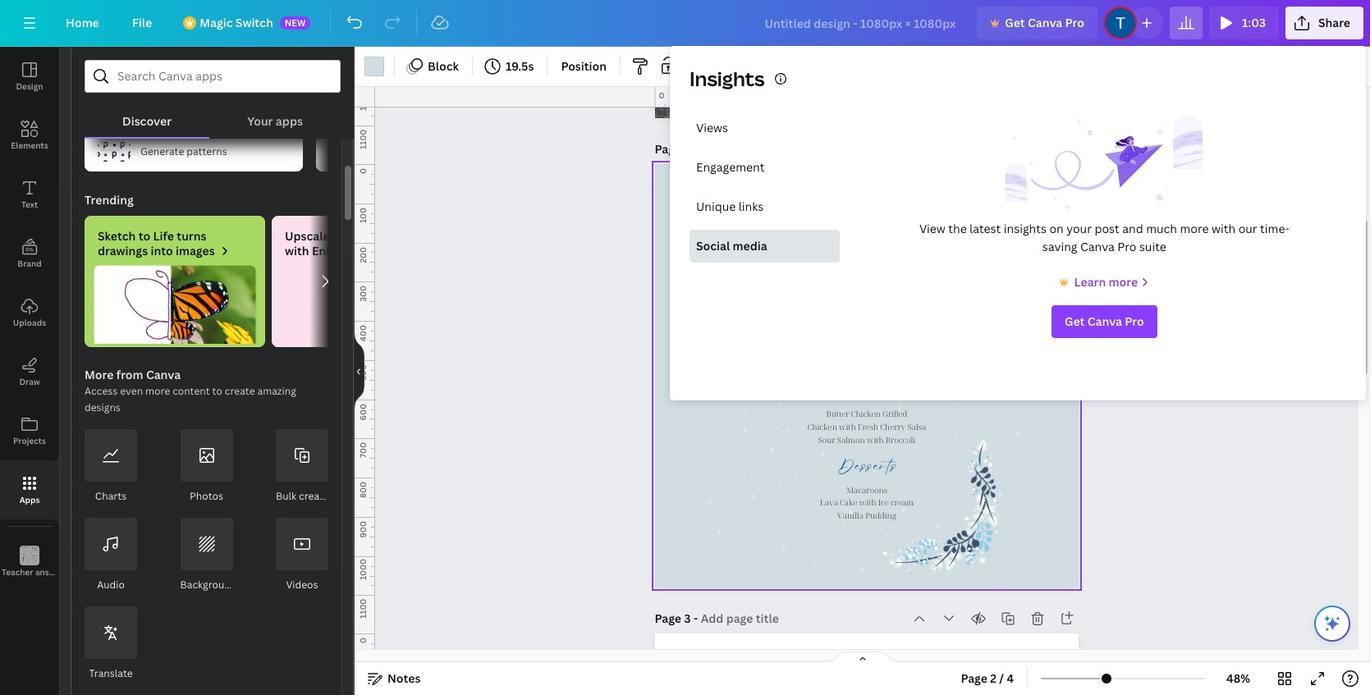 Task type: vqa. For each thing, say whether or not it's contained in the screenshot.
Docs button
no



Task type: describe. For each thing, give the bounding box(es) containing it.
designs
[[85, 401, 121, 415]]

700
[[357, 443, 369, 458]]

text button
[[0, 165, 59, 224]]

2 for page 2 / 4
[[990, 671, 997, 686]]

salsa
[[907, 422, 926, 433]]

show pages image
[[823, 651, 902, 664]]

1 vertical spatial chicken
[[807, 422, 837, 433]]

canva assistant image
[[1323, 614, 1342, 634]]

1 vertical spatial 0
[[357, 168, 369, 174]]

with down fresh
[[867, 434, 883, 445]]

patternedai generate patterns
[[140, 126, 227, 158]]

grilled
[[882, 409, 907, 420]]

300
[[357, 286, 369, 302]]

100
[[357, 208, 369, 223]]

views button
[[690, 112, 840, 145]]

unique links
[[696, 199, 764, 214]]

page for page 2
[[655, 141, 681, 157]]

insights
[[690, 65, 765, 92]]

more inside more from canva access even more content to create amazing designs
[[145, 384, 170, 398]]

view
[[919, 221, 946, 236]]

your
[[247, 113, 273, 129]]

ice
[[878, 497, 889, 508]]

design button
[[0, 47, 59, 106]]

and
[[1123, 221, 1143, 236]]

notes button
[[361, 666, 427, 692]]

800
[[357, 482, 369, 499]]

latest
[[970, 221, 1001, 236]]

bulk create
[[276, 489, 329, 503]]

upscale images using ai with enhancer
[[285, 228, 418, 259]]

outline of half a butterfly on the left, transformed into a vibrant image on the right. illustrates the app's sketch-to-image feature. image
[[85, 265, 265, 344]]

create inside more from canva access even more content to create amazing designs
[[225, 384, 255, 398]]

elements
[[11, 140, 48, 151]]

1:03
[[1242, 15, 1266, 30]]

pro inside 'main' menu bar
[[1065, 15, 1085, 30]]

videos
[[286, 578, 318, 592]]

from
[[116, 367, 143, 383]]

discover button
[[85, 93, 210, 137]]

sketch to life turns drawings into images
[[98, 228, 215, 259]]

900
[[357, 521, 369, 538]]

draw button
[[0, 342, 59, 401]]

more inside button
[[1109, 274, 1138, 290]]

broccoli
[[885, 434, 915, 445]]

drawings
[[98, 243, 148, 259]]

your
[[1067, 221, 1092, 236]]

position
[[561, 58, 607, 74]]

content
[[173, 384, 210, 398]]

engagement
[[696, 159, 765, 175]]

links
[[739, 199, 764, 214]]

design
[[16, 80, 43, 92]]

amazing
[[257, 384, 296, 398]]

file
[[132, 15, 152, 30]]

fresh
[[857, 422, 878, 433]]

cream
[[890, 497, 914, 508]]

insights
[[1004, 221, 1047, 236]]

create inside more from canva element
[[299, 489, 329, 503]]

apps
[[276, 113, 303, 129]]

get inside 'main' menu bar
[[1005, 15, 1025, 30]]

get canva pro inside 'main' menu bar
[[1005, 15, 1085, 30]]

entrees
[[840, 390, 895, 409]]

500
[[357, 364, 369, 381]]

-
[[694, 611, 698, 626]]

access
[[85, 384, 118, 398]]

400
[[357, 325, 369, 342]]

Design title text field
[[752, 7, 971, 39]]

600
[[357, 404, 369, 420]]

images inside sketch to life turns drawings into images
[[176, 243, 215, 259]]

home
[[66, 15, 99, 30]]

page 2 / 4
[[961, 671, 1014, 686]]

Search Canva apps search field
[[117, 61, 308, 92]]

block button
[[401, 53, 465, 80]]

discover
[[122, 113, 172, 129]]

/
[[999, 671, 1004, 686]]

1 1100 from the top
[[357, 130, 369, 150]]

to inside sketch to life turns drawings into images
[[138, 228, 150, 244]]

Page title text field
[[701, 611, 781, 627]]

2 for page 2
[[684, 141, 691, 157]]

2 vertical spatial 0
[[357, 638, 369, 644]]

a picture of a dog's face vertically divided into two parts. face's left side is blurry and right side is clear. image
[[272, 265, 452, 347]]

page 2 / 4 button
[[954, 666, 1021, 692]]

0 vertical spatial get canva pro button
[[977, 7, 1098, 39]]

1 vertical spatial get canva pro button
[[1052, 305, 1157, 338]]

2 1100 from the top
[[357, 599, 369, 619]]

time-
[[1260, 221, 1290, 236]]

patternedai
[[140, 126, 208, 142]]

keys
[[66, 567, 84, 578]]

19.5s button
[[479, 53, 541, 80]]

pudding
[[865, 510, 896, 521]]

switch
[[235, 15, 273, 30]]

engagement button
[[690, 151, 840, 184]]

much
[[1146, 221, 1177, 236]]

sketch
[[98, 228, 136, 244]]

more from canva element
[[85, 429, 329, 682]]

view the latest insights on your post and much more with our time- saving canva pro suite
[[919, 221, 1290, 255]]

background
[[180, 578, 237, 592]]

side panel tab list
[[0, 47, 84, 592]]

with inside upscale images using ai with enhancer
[[285, 243, 309, 259]]



Task type: locate. For each thing, give the bounding box(es) containing it.
0 vertical spatial create
[[225, 384, 255, 398]]

1 vertical spatial 1100
[[357, 599, 369, 619]]

1 vertical spatial 2
[[990, 671, 997, 686]]

0 vertical spatial 1000
[[357, 89, 369, 111]]

into
[[151, 243, 173, 259]]

cake
[[840, 497, 857, 508]]

share
[[1318, 15, 1351, 30]]

0 button
[[375, 87, 1358, 108]]

1 vertical spatial get
[[1065, 314, 1085, 329]]

lava
[[820, 497, 838, 508]]

photos
[[190, 489, 223, 503]]

1 horizontal spatial more
[[1109, 274, 1138, 290]]

0 up notes 'button'
[[357, 638, 369, 644]]

main menu bar
[[0, 0, 1370, 47]]

4
[[1007, 671, 1014, 686]]

to right content
[[212, 384, 222, 398]]

upscale
[[285, 228, 330, 244]]

0 vertical spatial chicken
[[851, 409, 880, 420]]

;
[[28, 568, 31, 579]]

with down macaroons
[[859, 497, 876, 508]]

0 horizontal spatial create
[[225, 384, 255, 398]]

48% button
[[1212, 666, 1265, 692]]

1 horizontal spatial images
[[332, 228, 372, 244]]

using
[[374, 228, 404, 244]]

your apps button
[[210, 93, 341, 137]]

0 vertical spatial 0
[[659, 89, 665, 101]]

0 inside button
[[659, 89, 665, 101]]

0 up 100
[[357, 168, 369, 174]]

macaroons
[[846, 485, 887, 496]]

page for page 3 -
[[655, 611, 681, 626]]

with inside view the latest insights on your post and much more with our time- saving canva pro suite
[[1212, 221, 1236, 236]]

1 horizontal spatial get
[[1065, 314, 1085, 329]]

with inside desserts macaroons lava cake with ice cream vanilla pudding
[[859, 497, 876, 508]]

draw
[[19, 376, 40, 388]]

even
[[120, 384, 143, 398]]

canva inside more from canva access even more content to create amazing designs
[[146, 367, 181, 383]]

share button
[[1286, 7, 1364, 39]]

more
[[85, 367, 114, 383]]

to
[[138, 228, 150, 244], [212, 384, 222, 398]]

brand
[[17, 258, 42, 269]]

more right "even"
[[145, 384, 170, 398]]

more from canva access even more content to create amazing designs
[[85, 367, 296, 415]]

0 horizontal spatial chicken
[[807, 422, 837, 433]]

0 horizontal spatial images
[[176, 243, 215, 259]]

2 horizontal spatial more
[[1180, 221, 1209, 236]]

1100
[[357, 130, 369, 150], [357, 599, 369, 619]]

uploads
[[13, 317, 46, 328]]

0 vertical spatial pro
[[1065, 15, 1085, 30]]

0 vertical spatial to
[[138, 228, 150, 244]]

canva
[[1028, 15, 1063, 30], [1080, 239, 1115, 255], [1088, 314, 1122, 329], [146, 367, 181, 383]]

salmon
[[837, 434, 865, 445]]

1 vertical spatial to
[[212, 384, 222, 398]]

2 1000 from the top
[[357, 559, 369, 580]]

images right into
[[176, 243, 215, 259]]

to left life
[[138, 228, 150, 244]]

page inside button
[[961, 671, 988, 686]]

with left our
[[1212, 221, 1236, 236]]

sour
[[818, 434, 835, 445]]

bulk
[[276, 489, 296, 503]]

0 vertical spatial 1100
[[357, 130, 369, 150]]

elements button
[[0, 106, 59, 165]]

file button
[[119, 7, 165, 39]]

1100 down #d2dde1 image
[[357, 130, 369, 150]]

images inside upscale images using ai with enhancer
[[332, 228, 372, 244]]

get canva pro button
[[977, 7, 1098, 39], [1052, 305, 1157, 338]]

2 inside button
[[990, 671, 997, 686]]

trending
[[85, 192, 134, 208]]

0 vertical spatial get
[[1005, 15, 1025, 30]]

more right learn
[[1109, 274, 1138, 290]]

0 horizontal spatial 2
[[684, 141, 691, 157]]

1100 up notes 'button'
[[357, 599, 369, 619]]

more
[[1180, 221, 1209, 236], [1109, 274, 1138, 290], [145, 384, 170, 398]]

0 vertical spatial more
[[1180, 221, 1209, 236]]

position button
[[555, 53, 613, 80]]

48%
[[1227, 671, 1251, 686]]

with up salmon
[[839, 422, 856, 433]]

canva inside 'main' menu bar
[[1028, 15, 1063, 30]]

on
[[1050, 221, 1064, 236]]

0 up "page 2"
[[659, 89, 665, 101]]

chicken up sour
[[807, 422, 837, 433]]

media
[[733, 238, 767, 254]]

social media
[[696, 238, 767, 254]]

hide image
[[354, 332, 365, 411]]

to inside more from canva access even more content to create amazing designs
[[212, 384, 222, 398]]

canva inside view the latest insights on your post and much more with our time- saving canva pro suite
[[1080, 239, 1115, 255]]

post
[[1095, 221, 1120, 236]]

the
[[948, 221, 967, 236]]

1 vertical spatial get canva pro
[[1065, 314, 1144, 329]]

0 horizontal spatial get
[[1005, 15, 1025, 30]]

more inside view the latest insights on your post and much more with our time- saving canva pro suite
[[1180, 221, 1209, 236]]

0 vertical spatial 2
[[684, 141, 691, 157]]

chicken up fresh
[[851, 409, 880, 420]]

1000 down #d2dde1 image
[[357, 89, 369, 111]]

learn
[[1074, 274, 1106, 290]]

2 vertical spatial more
[[145, 384, 170, 398]]

page 3 -
[[655, 611, 701, 626]]

200
[[357, 247, 369, 263]]

turns
[[177, 228, 206, 244]]

get canva pro
[[1005, 15, 1085, 30], [1065, 314, 1144, 329]]

butter
[[826, 409, 849, 420]]

0 horizontal spatial more
[[145, 384, 170, 398]]

with
[[1212, 221, 1236, 236], [285, 243, 309, 259], [839, 422, 856, 433], [867, 434, 883, 445], [859, 497, 876, 508]]

apps button
[[0, 461, 59, 520]]

your apps
[[247, 113, 303, 129]]

1 vertical spatial page
[[655, 611, 681, 626]]

2 vertical spatial page
[[961, 671, 988, 686]]

pro
[[1065, 15, 1085, 30], [1118, 239, 1137, 255], [1125, 314, 1144, 329]]

0 vertical spatial get canva pro
[[1005, 15, 1085, 30]]

1 vertical spatial more
[[1109, 274, 1138, 290]]

apps
[[19, 494, 40, 506]]

1 vertical spatial pro
[[1118, 239, 1137, 255]]

desserts macaroons lava cake with ice cream vanilla pudding
[[820, 466, 914, 521]]

life
[[153, 228, 174, 244]]

1 horizontal spatial to
[[212, 384, 222, 398]]

learn more button
[[1056, 273, 1153, 292]]

our
[[1239, 221, 1258, 236]]

home link
[[53, 7, 112, 39]]

teacher answer keys
[[2, 567, 84, 578]]

social
[[696, 238, 730, 254]]

more right the much
[[1180, 221, 1209, 236]]

suite
[[1140, 239, 1167, 255]]

create left amazing
[[225, 384, 255, 398]]

create
[[225, 384, 255, 398], [299, 489, 329, 503]]

images up 200
[[332, 228, 372, 244]]

1 1000 from the top
[[357, 89, 369, 111]]

patternedai image
[[98, 129, 131, 162]]

ai
[[407, 228, 418, 244]]

page for page 2 / 4
[[961, 671, 988, 686]]

teacher
[[2, 567, 33, 578]]

1000 down 900
[[357, 559, 369, 580]]

learn more
[[1074, 274, 1138, 290]]

1 vertical spatial create
[[299, 489, 329, 503]]

0 vertical spatial page
[[655, 141, 681, 157]]

charts
[[95, 489, 127, 503]]

1 horizontal spatial 2
[[990, 671, 997, 686]]

with left enhancer
[[285, 243, 309, 259]]

audio
[[97, 578, 125, 592]]

enhancer
[[312, 243, 365, 259]]

2 vertical spatial pro
[[1125, 314, 1144, 329]]

1 horizontal spatial chicken
[[851, 409, 880, 420]]

entrees butter chicken grilled chicken with fresh cherry salsa sour salmon with broccoli
[[807, 390, 926, 445]]

0 horizontal spatial to
[[138, 228, 150, 244]]

1 horizontal spatial create
[[299, 489, 329, 503]]

pro inside view the latest insights on your post and much more with our time- saving canva pro suite
[[1118, 239, 1137, 255]]

19.5s
[[506, 58, 534, 74]]

saving
[[1043, 239, 1078, 255]]

create right bulk
[[299, 489, 329, 503]]

views
[[696, 120, 728, 135]]

unique
[[696, 199, 736, 214]]

1 vertical spatial 1000
[[357, 559, 369, 580]]

#d2dde1 image
[[365, 57, 384, 76]]



